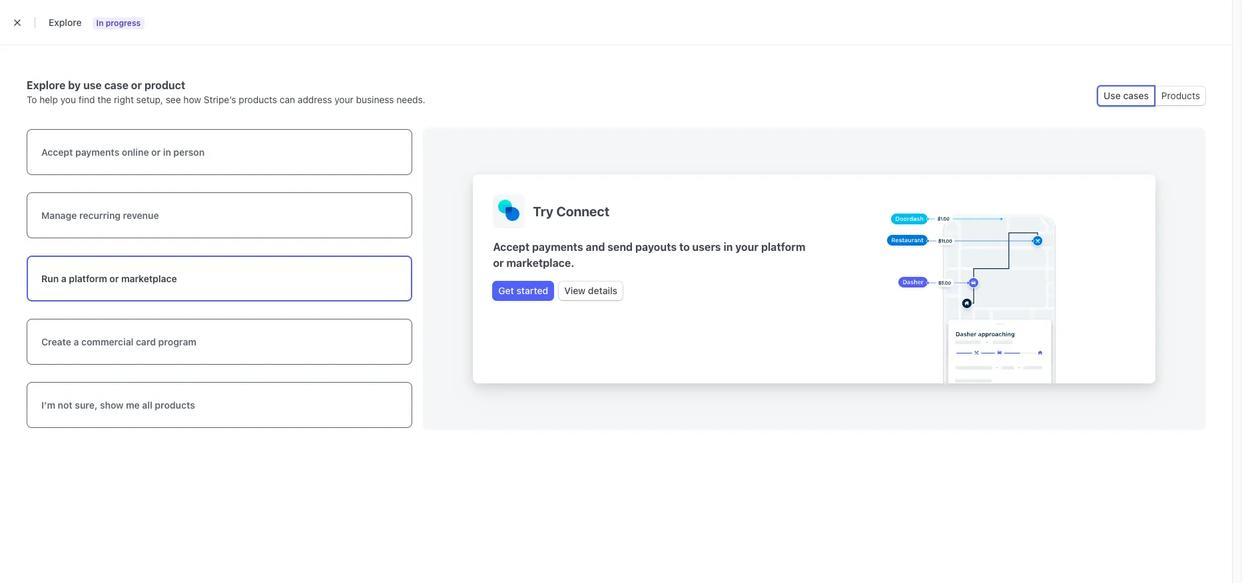 Task type: describe. For each thing, give the bounding box(es) containing it.
connect link
[[450, 35, 501, 51]]

mode
[[1080, 37, 1105, 48]]

to
[[27, 94, 37, 105]]

accept for accept payments online or in person
[[41, 147, 73, 158]]

card
[[136, 336, 156, 348]]

a for run
[[61, 273, 66, 285]]

billing link
[[357, 35, 397, 51]]

commercial
[[81, 336, 134, 348]]

payments
[[129, 37, 172, 48]]

i'm
[[41, 400, 55, 411]]

create
[[41, 336, 71, 348]]

accept payments and send payouts to users in your platform or marketplace.
[[493, 241, 806, 269]]

your inside the explore by use case or product to help you find the right setup, see how stripe's products can address your business needs.
[[335, 94, 354, 105]]

get
[[499, 285, 514, 297]]

view details
[[565, 285, 618, 297]]

in
[[96, 18, 104, 28]]

try
[[533, 204, 554, 219]]

run a platform or marketplace
[[41, 273, 177, 285]]

create a commercial card program button
[[27, 317, 413, 367]]

payments for and
[[532, 241, 584, 253]]

person
[[174, 147, 205, 158]]

products link
[[301, 35, 354, 51]]

right
[[114, 94, 134, 105]]

see
[[166, 94, 181, 105]]

reports
[[407, 37, 441, 48]]

home link
[[80, 35, 119, 51]]

use cases button
[[1099, 87, 1155, 105]]

products for products "button"
[[1162, 90, 1201, 101]]

products inside the explore by use case or product to help you find the right setup, see how stripe's products can address your business needs.
[[239, 94, 277, 105]]

program
[[158, 336, 197, 348]]

get started
[[499, 285, 549, 297]]

marketplace
[[121, 273, 177, 285]]

use
[[1104, 90, 1121, 101]]

business
[[356, 94, 394, 105]]

started
[[517, 285, 549, 297]]

billing
[[364, 37, 391, 48]]

stripe's
[[204, 94, 236, 105]]

accept for accept payments and send payouts to users in your platform or marketplace.
[[493, 241, 530, 253]]

manage
[[41, 210, 77, 221]]

new
[[104, 10, 121, 20]]

create a commercial card program
[[41, 336, 197, 348]]

sure,
[[75, 400, 98, 411]]

run
[[41, 273, 59, 285]]

platform inside button
[[69, 273, 107, 285]]

cases
[[1124, 90, 1149, 101]]

in inside accept payments and send payouts to users in your platform or marketplace.
[[724, 241, 733, 253]]

case
[[104, 79, 129, 91]]

customers link
[[237, 35, 299, 51]]

explore for explore by use case or product to help you find the right setup, see how stripe's products can address your business needs.
[[27, 79, 66, 91]]

balances
[[188, 37, 228, 48]]

setup,
[[136, 94, 163, 105]]

i'm not sure, show me all products
[[41, 400, 195, 411]]

in inside button
[[163, 147, 171, 158]]

me
[[126, 400, 140, 411]]

use
[[83, 79, 102, 91]]

or right online
[[151, 147, 161, 158]]

manage recurring revenue
[[41, 210, 159, 221]]

explore by use case or product to help you find the right setup, see how stripe's products can address your business needs.
[[27, 79, 426, 105]]

platform inside accept payments and send payouts to users in your platform or marketplace.
[[762, 241, 806, 253]]

developers link
[[988, 35, 1051, 51]]



Task type: vqa. For each thing, say whether or not it's contained in the screenshot.
the bottom payments
yes



Task type: locate. For each thing, give the bounding box(es) containing it.
0 vertical spatial in
[[163, 147, 171, 158]]

1 horizontal spatial payments
[[532, 241, 584, 253]]

customers
[[244, 37, 292, 48]]

more
[[510, 37, 533, 48]]

address
[[298, 94, 332, 105]]

a inside "run a platform or marketplace" button
[[61, 273, 66, 285]]

try connect
[[533, 204, 610, 219]]

1 vertical spatial products
[[1162, 90, 1201, 101]]

0 horizontal spatial in
[[163, 147, 171, 158]]

test
[[1059, 37, 1078, 48]]

all
[[142, 400, 152, 411]]

1 horizontal spatial products
[[1162, 90, 1201, 101]]

your
[[335, 94, 354, 105], [736, 241, 759, 253]]

run a platform or marketplace button
[[27, 254, 413, 304]]

developers
[[995, 37, 1044, 48]]

home
[[87, 37, 113, 48]]

view details button
[[559, 282, 623, 301]]

0 vertical spatial products
[[308, 37, 348, 48]]

products inside button
[[155, 400, 195, 411]]

show
[[100, 400, 124, 411]]

0 horizontal spatial your
[[335, 94, 354, 105]]

1 vertical spatial accept
[[493, 241, 530, 253]]

1 horizontal spatial products
[[239, 94, 277, 105]]

needs.
[[397, 94, 426, 105]]

accept inside button
[[41, 147, 73, 158]]

products left billing
[[308, 37, 348, 48]]

by
[[68, 79, 81, 91]]

1 vertical spatial explore
[[27, 79, 66, 91]]

0 vertical spatial a
[[61, 273, 66, 285]]

accept down help
[[41, 147, 73, 158]]

or inside accept payments and send payouts to users in your platform or marketplace.
[[493, 257, 504, 269]]

payments inside accept payments and send payouts to users in your platform or marketplace.
[[532, 241, 584, 253]]

connect
[[457, 37, 494, 48], [557, 204, 610, 219]]

or
[[131, 79, 142, 91], [151, 147, 161, 158], [493, 257, 504, 269], [110, 273, 119, 285]]

accept up marketplace.
[[493, 241, 530, 253]]

payments left online
[[75, 147, 119, 158]]

the
[[98, 94, 111, 105]]

or inside the explore by use case or product to help you find the right setup, see how stripe's products can address your business needs.
[[131, 79, 142, 91]]

new brand button
[[80, 5, 159, 24]]

0 horizontal spatial connect
[[457, 37, 494, 48]]

0 vertical spatial your
[[335, 94, 354, 105]]

balances link
[[181, 35, 235, 51]]

1 vertical spatial your
[[736, 241, 759, 253]]

0 vertical spatial products
[[239, 94, 277, 105]]

payments
[[75, 147, 119, 158], [532, 241, 584, 253]]

product
[[144, 79, 185, 91]]

more button
[[504, 35, 553, 51]]

a right run
[[61, 273, 66, 285]]

progress
[[106, 18, 141, 28]]

in left person
[[163, 147, 171, 158]]

1 vertical spatial in
[[724, 241, 733, 253]]

products right all
[[155, 400, 195, 411]]

a right create
[[74, 336, 79, 348]]

recurring
[[79, 210, 121, 221]]

connect up and
[[557, 204, 610, 219]]

i'm not sure, show me all products button
[[27, 381, 413, 430]]

explore
[[49, 17, 82, 28], [27, 79, 66, 91]]

0 horizontal spatial products
[[308, 37, 348, 48]]

1 vertical spatial payments
[[532, 241, 584, 253]]

products inside "button"
[[1162, 90, 1201, 101]]

view
[[565, 285, 586, 297]]

users
[[693, 241, 721, 253]]

products right cases at the top right of the page
[[1162, 90, 1201, 101]]

how
[[184, 94, 201, 105]]

1 horizontal spatial a
[[74, 336, 79, 348]]

products
[[308, 37, 348, 48], [1162, 90, 1201, 101]]

products
[[239, 94, 277, 105], [155, 400, 195, 411]]

platform
[[762, 241, 806, 253], [69, 273, 107, 285]]

1 horizontal spatial your
[[736, 241, 759, 253]]

0 horizontal spatial platform
[[69, 273, 107, 285]]

your right address
[[335, 94, 354, 105]]

explore up help
[[27, 79, 66, 91]]

brand
[[123, 10, 146, 20]]

1 horizontal spatial in
[[724, 241, 733, 253]]

payments inside button
[[75, 147, 119, 158]]

explore for explore
[[49, 17, 82, 28]]

0 horizontal spatial products
[[155, 400, 195, 411]]

you
[[60, 94, 76, 105]]

1 horizontal spatial connect
[[557, 204, 610, 219]]

1 horizontal spatial accept
[[493, 241, 530, 253]]

explore left in
[[49, 17, 82, 28]]

connect left more
[[457, 37, 494, 48]]

not
[[58, 400, 73, 411]]

products for the products link
[[308, 37, 348, 48]]

to
[[680, 241, 690, 253]]

explore inside the explore by use case or product to help you find the right setup, see how stripe's products can address your business needs.
[[27, 79, 66, 91]]

use cases
[[1104, 90, 1149, 101]]

or up 'right'
[[131, 79, 142, 91]]

accept inside accept payments and send payouts to users in your platform or marketplace.
[[493, 241, 530, 253]]

payments for online
[[75, 147, 119, 158]]

payments link
[[122, 35, 179, 51]]

test mode
[[1059, 37, 1105, 48]]

reports link
[[400, 35, 448, 51]]

a
[[61, 273, 66, 285], [74, 336, 79, 348]]

1 vertical spatial connect
[[557, 204, 610, 219]]

products left "can"
[[239, 94, 277, 105]]

or up get
[[493, 257, 504, 269]]

0 vertical spatial connect
[[457, 37, 494, 48]]

accept payments online or in person button
[[27, 128, 413, 178]]

a for create
[[74, 336, 79, 348]]

accept payments online or in person
[[41, 147, 205, 158]]

your inside accept payments and send payouts to users in your platform or marketplace.
[[736, 241, 759, 253]]

0 vertical spatial accept
[[41, 147, 73, 158]]

marketplace.
[[507, 257, 575, 269]]

payments up marketplace.
[[532, 241, 584, 253]]

help
[[39, 94, 58, 105]]

revenue
[[123, 210, 159, 221]]

get started link
[[493, 282, 554, 301]]

new brand
[[104, 10, 146, 20]]

1 vertical spatial products
[[155, 400, 195, 411]]

in progress
[[96, 18, 141, 28]]

1 vertical spatial platform
[[69, 273, 107, 285]]

in
[[163, 147, 171, 158], [724, 241, 733, 253]]

find
[[79, 94, 95, 105]]

online
[[122, 147, 149, 158]]

and
[[586, 241, 605, 253]]

send
[[608, 241, 633, 253]]

in right users
[[724, 241, 733, 253]]

payouts
[[636, 241, 677, 253]]

manage recurring revenue button
[[27, 191, 413, 241]]

0 horizontal spatial payments
[[75, 147, 119, 158]]

0 vertical spatial explore
[[49, 17, 82, 28]]

a inside create a commercial card program button
[[74, 336, 79, 348]]

can
[[280, 94, 295, 105]]

0 horizontal spatial accept
[[41, 147, 73, 158]]

your right users
[[736, 241, 759, 253]]

0 vertical spatial payments
[[75, 147, 119, 158]]

details
[[588, 285, 618, 297]]

0 vertical spatial platform
[[762, 241, 806, 253]]

products button
[[1157, 87, 1206, 105]]

1 vertical spatial a
[[74, 336, 79, 348]]

or left marketplace at top
[[110, 273, 119, 285]]

1 horizontal spatial platform
[[762, 241, 806, 253]]

0 horizontal spatial a
[[61, 273, 66, 285]]



